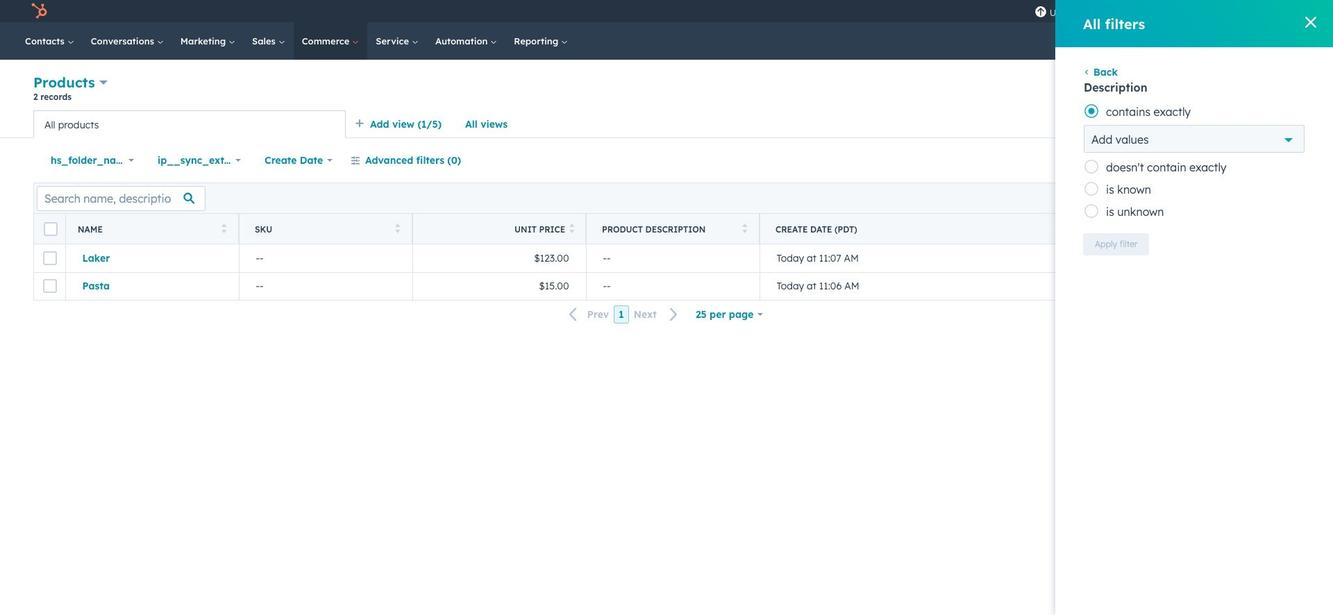 Task type: describe. For each thing, give the bounding box(es) containing it.
pagination navigation
[[561, 306, 687, 324]]

1 press to sort. element from the left
[[221, 223, 226, 235]]

2 press to sort. image from the left
[[395, 223, 400, 233]]

1 press to sort. image from the left
[[570, 223, 575, 233]]

2 press to sort. image from the left
[[742, 223, 748, 233]]

1 press to sort. image from the left
[[221, 223, 226, 233]]

Search name, description, or SKU search field
[[37, 186, 206, 211]]

4 press to sort. element from the left
[[742, 223, 748, 235]]



Task type: locate. For each thing, give the bounding box(es) containing it.
banner
[[33, 72, 1301, 110]]

0 horizontal spatial press to sort. image
[[221, 223, 226, 233]]

jacob simon image
[[1234, 5, 1247, 17]]

press to sort. element
[[221, 223, 226, 235], [395, 223, 400, 235], [570, 223, 575, 235], [742, 223, 748, 235]]

press to sort. image
[[570, 223, 575, 233], [742, 223, 748, 233]]

1 horizontal spatial press to sort. image
[[742, 223, 748, 233]]

Search HubSpot search field
[[1128, 29, 1285, 53]]

close image
[[1306, 17, 1317, 28]]

1 horizontal spatial press to sort. image
[[395, 223, 400, 233]]

0 horizontal spatial press to sort. image
[[570, 223, 575, 233]]

2 press to sort. element from the left
[[395, 223, 400, 235]]

menu
[[1028, 0, 1317, 22]]

press to sort. image
[[221, 223, 226, 233], [395, 223, 400, 233]]

3 press to sort. element from the left
[[570, 223, 575, 235]]

marketplaces image
[[1130, 6, 1142, 19]]



Task type: vqa. For each thing, say whether or not it's contained in the screenshot.
Press to sort. icon
yes



